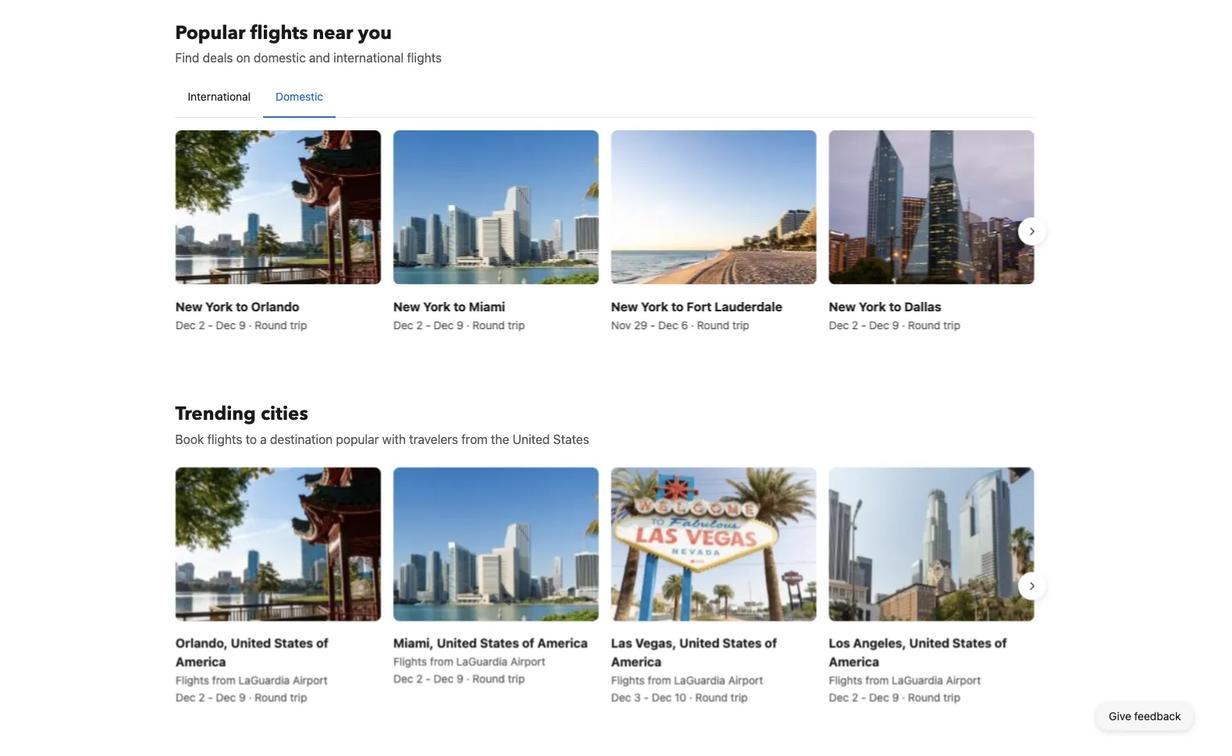 Task type: describe. For each thing, give the bounding box(es) containing it.
- inside the 'new york to fort lauderdale nov 29 - dec 6 · round trip'
[[650, 318, 655, 331]]

international button
[[175, 77, 263, 117]]

america inside miami, united states of america flights from laguardia airport dec 2 - dec 9 · round trip
[[537, 636, 588, 651]]

popular flights near you find deals on domestic and international flights
[[175, 20, 442, 65]]

on
[[236, 50, 250, 65]]

travelers
[[409, 432, 458, 447]]

united inside the los angeles, united states of america flights from laguardia airport dec 2 - dec 9 · round trip
[[909, 636, 950, 651]]

orlando, united states of america image
[[175, 467, 381, 621]]

los
[[829, 636, 850, 651]]

new york to miami image
[[393, 130, 599, 284]]

dallas
[[905, 299, 942, 314]]

trip inside the 'new york to fort lauderdale nov 29 - dec 6 · round trip'
[[732, 318, 749, 331]]

find
[[175, 50, 200, 65]]

los angeles, united states of america image
[[829, 467, 1035, 621]]

trending cities book flights to a destination popular with travelers from the united states
[[175, 401, 590, 447]]

dec inside the 'new york to fort lauderdale nov 29 - dec 6 · round trip'
[[658, 318, 678, 331]]

to for fort
[[671, 299, 684, 314]]

· inside new york to dallas dec 2 - dec 9 · round trip
[[902, 318, 905, 331]]

to inside trending cities book flights to a destination popular with travelers from the united states
[[246, 432, 257, 447]]

· inside new york to miami dec 2 - dec 9 · round trip
[[466, 318, 469, 331]]

international
[[334, 50, 404, 65]]

9 inside miami, united states of america flights from laguardia airport dec 2 - dec 9 · round trip
[[457, 672, 463, 685]]

to for miami
[[453, 299, 466, 314]]

states inside trending cities book flights to a destination popular with travelers from the united states
[[554, 432, 590, 447]]

flights inside miami, united states of america flights from laguardia airport dec 2 - dec 9 · round trip
[[393, 655, 427, 668]]

· inside new york to orlando dec 2 - dec 9 · round trip
[[248, 318, 252, 331]]

0 vertical spatial flights
[[250, 20, 308, 46]]

airport inside the los angeles, united states of america flights from laguardia airport dec 2 - dec 9 · round trip
[[946, 674, 981, 687]]

29
[[634, 318, 647, 331]]

laguardia inside orlando, united states of america flights from laguardia airport dec 2 - dec 9 · round trip
[[238, 674, 290, 687]]

from inside trending cities book flights to a destination popular with travelers from the united states
[[462, 432, 488, 447]]

round inside new york to dallas dec 2 - dec 9 · round trip
[[908, 318, 941, 331]]

america inside the los angeles, united states of america flights from laguardia airport dec 2 - dec 9 · round trip
[[829, 655, 879, 669]]

- inside las vegas, united states of america flights from laguardia airport dec 3 - dec 10 · round trip
[[644, 691, 649, 704]]

united inside trending cities book flights to a destination popular with travelers from the united states
[[513, 432, 550, 447]]

round inside orlando, united states of america flights from laguardia airport dec 2 - dec 9 · round trip
[[255, 691, 287, 704]]

to for orlando
[[236, 299, 248, 314]]

give feedback
[[1110, 710, 1182, 723]]

united inside miami, united states of america flights from laguardia airport dec 2 - dec 9 · round trip
[[437, 636, 477, 651]]

9 inside orlando, united states of america flights from laguardia airport dec 2 - dec 9 · round trip
[[239, 691, 245, 704]]

trip inside miami, united states of america flights from laguardia airport dec 2 - dec 9 · round trip
[[508, 672, 525, 685]]

airport inside miami, united states of america flights from laguardia airport dec 2 - dec 9 · round trip
[[510, 655, 545, 668]]

round inside the 'new york to fort lauderdale nov 29 - dec 6 · round trip'
[[697, 318, 729, 331]]

domestic
[[276, 90, 323, 103]]

las vegas, united states of america flights from laguardia airport dec 3 - dec 10 · round trip
[[611, 636, 777, 704]]

the
[[491, 432, 510, 447]]

· inside the 'new york to fort lauderdale nov 29 - dec 6 · round trip'
[[691, 318, 694, 331]]

las vegas, united states of america image
[[611, 467, 817, 621]]

from inside orlando, united states of america flights from laguardia airport dec 2 - dec 9 · round trip
[[212, 674, 235, 687]]

states inside miami, united states of america flights from laguardia airport dec 2 - dec 9 · round trip
[[480, 636, 519, 651]]

new york to fort lauderdale nov 29 - dec 6 · round trip
[[611, 299, 783, 331]]

nov
[[611, 318, 631, 331]]

airport inside las vegas, united states of america flights from laguardia airport dec 3 - dec 10 · round trip
[[728, 674, 763, 687]]

round inside las vegas, united states of america flights from laguardia airport dec 3 - dec 10 · round trip
[[695, 691, 728, 704]]

of inside the los angeles, united states of america flights from laguardia airport dec 2 - dec 9 · round trip
[[995, 636, 1007, 651]]

· inside orlando, united states of america flights from laguardia airport dec 2 - dec 9 · round trip
[[248, 691, 252, 704]]

trending
[[175, 401, 256, 427]]

flights inside the los angeles, united states of america flights from laguardia airport dec 2 - dec 9 · round trip
[[829, 674, 863, 687]]

2 inside new york to orlando dec 2 - dec 9 · round trip
[[198, 318, 205, 331]]

- inside orlando, united states of america flights from laguardia airport dec 2 - dec 9 · round trip
[[208, 691, 213, 704]]

fort
[[687, 299, 712, 314]]

popular
[[336, 432, 379, 447]]

- inside the los angeles, united states of america flights from laguardia airport dec 2 - dec 9 · round trip
[[861, 691, 866, 704]]

to for dallas
[[889, 299, 902, 314]]

9 inside new york to dallas dec 2 - dec 9 · round trip
[[892, 318, 899, 331]]

round inside new york to miami dec 2 - dec 9 · round trip
[[472, 318, 505, 331]]

york for orlando
[[205, 299, 233, 314]]

and
[[309, 50, 330, 65]]

6
[[681, 318, 688, 331]]

united inside las vegas, united states of america flights from laguardia airport dec 3 - dec 10 · round trip
[[679, 636, 720, 651]]

· inside the los angeles, united states of america flights from laguardia airport dec 2 - dec 9 · round trip
[[902, 691, 905, 704]]

new york to dallas image
[[829, 130, 1035, 284]]

of inside orlando, united states of america flights from laguardia airport dec 2 - dec 9 · round trip
[[316, 636, 328, 651]]

2 inside new york to miami dec 2 - dec 9 · round trip
[[416, 318, 423, 331]]

9 inside the los angeles, united states of america flights from laguardia airport dec 2 - dec 9 · round trip
[[892, 691, 899, 704]]

miami
[[469, 299, 505, 314]]

from inside miami, united states of america flights from laguardia airport dec 2 - dec 9 · round trip
[[430, 655, 453, 668]]



Task type: vqa. For each thing, say whether or not it's contained in the screenshot.
Search for vacation packages Book your flights and accommodation together
no



Task type: locate. For each thing, give the bounding box(es) containing it.
to left a
[[246, 432, 257, 447]]

america down orlando,
[[175, 655, 226, 669]]

1 of from the left
[[316, 636, 328, 651]]

states
[[554, 432, 590, 447], [274, 636, 313, 651], [480, 636, 519, 651], [723, 636, 762, 651], [953, 636, 992, 651]]

region
[[163, 124, 1047, 339], [163, 461, 1047, 712]]

york for dallas
[[859, 299, 886, 314]]

-
[[208, 318, 213, 331], [426, 318, 431, 331], [650, 318, 655, 331], [861, 318, 866, 331], [426, 672, 431, 685], [208, 691, 213, 704], [644, 691, 649, 704], [861, 691, 866, 704]]

york inside the 'new york to fort lauderdale nov 29 - dec 6 · round trip'
[[641, 299, 668, 314]]

- inside miami, united states of america flights from laguardia airport dec 2 - dec 9 · round trip
[[426, 672, 431, 685]]

miami,
[[393, 636, 434, 651]]

flights down trending
[[207, 432, 242, 447]]

miami, united states of america flights from laguardia airport dec 2 - dec 9 · round trip
[[393, 636, 588, 685]]

flights inside orlando, united states of america flights from laguardia airport dec 2 - dec 9 · round trip
[[175, 674, 209, 687]]

3 new from the left
[[611, 299, 638, 314]]

york inside new york to miami dec 2 - dec 9 · round trip
[[423, 299, 450, 314]]

of inside las vegas, united states of america flights from laguardia airport dec 3 - dec 10 · round trip
[[765, 636, 777, 651]]

new for new york to fort lauderdale
[[611, 299, 638, 314]]

flights down los
[[829, 674, 863, 687]]

give feedback button
[[1097, 703, 1194, 731]]

trip inside the los angeles, united states of america flights from laguardia airport dec 2 - dec 9 · round trip
[[944, 691, 961, 704]]

states inside the los angeles, united states of america flights from laguardia airport dec 2 - dec 9 · round trip
[[953, 636, 992, 651]]

america down las
[[611, 655, 662, 669]]

new inside new york to dallas dec 2 - dec 9 · round trip
[[829, 299, 856, 314]]

miami, united states of america image
[[393, 467, 599, 621]]

vegas,
[[635, 636, 676, 651]]

0 horizontal spatial flights
[[207, 432, 242, 447]]

york left miami
[[423, 299, 450, 314]]

york left dallas
[[859, 299, 886, 314]]

angeles,
[[853, 636, 907, 651]]

new for new york to dallas
[[829, 299, 856, 314]]

give
[[1110, 710, 1132, 723]]

from
[[462, 432, 488, 447], [430, 655, 453, 668], [212, 674, 235, 687], [648, 674, 671, 687], [866, 674, 889, 687]]

laguardia inside miami, united states of america flights from laguardia airport dec 2 - dec 9 · round trip
[[456, 655, 507, 668]]

united
[[513, 432, 550, 447], [231, 636, 271, 651], [437, 636, 477, 651], [679, 636, 720, 651], [909, 636, 950, 651]]

2 inside miami, united states of america flights from laguardia airport dec 2 - dec 9 · round trip
[[416, 672, 423, 685]]

destination
[[270, 432, 333, 447]]

round
[[255, 318, 287, 331], [472, 318, 505, 331], [697, 318, 729, 331], [908, 318, 941, 331], [472, 672, 505, 685], [255, 691, 287, 704], [695, 691, 728, 704], [908, 691, 941, 704]]

trip
[[290, 318, 307, 331], [508, 318, 525, 331], [732, 318, 749, 331], [944, 318, 961, 331], [508, 672, 525, 685], [290, 691, 307, 704], [731, 691, 748, 704], [944, 691, 961, 704]]

domestic
[[254, 50, 306, 65]]

4 new from the left
[[829, 299, 856, 314]]

4 york from the left
[[859, 299, 886, 314]]

10
[[675, 691, 686, 704]]

2 of from the left
[[522, 636, 534, 651]]

popular
[[175, 20, 246, 46]]

to up the 6
[[671, 299, 684, 314]]

2 inside the los angeles, united states of america flights from laguardia airport dec 2 - dec 9 · round trip
[[852, 691, 858, 704]]

- inside new york to orlando dec 2 - dec 9 · round trip
[[208, 318, 213, 331]]

to
[[236, 299, 248, 314], [453, 299, 466, 314], [671, 299, 684, 314], [889, 299, 902, 314], [246, 432, 257, 447]]

new york to orlando image
[[175, 130, 381, 284]]

new for new york to miami
[[393, 299, 420, 314]]

near
[[313, 20, 353, 46]]

las
[[611, 636, 632, 651]]

flights up domestic
[[250, 20, 308, 46]]

flights down miami,
[[393, 655, 427, 668]]

2 vertical spatial flights
[[207, 432, 242, 447]]

2 horizontal spatial flights
[[407, 50, 442, 65]]

new for new york to orlando
[[175, 299, 202, 314]]

feedback
[[1135, 710, 1182, 723]]

deals
[[203, 50, 233, 65]]

america inside orlando, united states of america flights from laguardia airport dec 2 - dec 9 · round trip
[[175, 655, 226, 669]]

united inside orlando, united states of america flights from laguardia airport dec 2 - dec 9 · round trip
[[231, 636, 271, 651]]

round inside new york to orlando dec 2 - dec 9 · round trip
[[255, 318, 287, 331]]

1 vertical spatial region
[[163, 461, 1047, 712]]

1 york from the left
[[205, 299, 233, 314]]

tab list
[[175, 77, 1035, 119]]

new inside new york to orlando dec 2 - dec 9 · round trip
[[175, 299, 202, 314]]

with
[[383, 432, 406, 447]]

york left orlando in the top left of the page
[[205, 299, 233, 314]]

from down vegas,
[[648, 674, 671, 687]]

- inside new york to miami dec 2 - dec 9 · round trip
[[426, 318, 431, 331]]

0 vertical spatial region
[[163, 124, 1047, 339]]

laguardia inside the los angeles, united states of america flights from laguardia airport dec 2 - dec 9 · round trip
[[892, 674, 943, 687]]

new york to orlando dec 2 - dec 9 · round trip
[[175, 299, 307, 331]]

states inside las vegas, united states of america flights from laguardia airport dec 3 - dec 10 · round trip
[[723, 636, 762, 651]]

flights
[[250, 20, 308, 46], [407, 50, 442, 65], [207, 432, 242, 447]]

- inside new york to dallas dec 2 - dec 9 · round trip
[[861, 318, 866, 331]]

from inside las vegas, united states of america flights from laguardia airport dec 3 - dec 10 · round trip
[[648, 674, 671, 687]]

9 inside new york to miami dec 2 - dec 9 · round trip
[[457, 318, 463, 331]]

united right orlando,
[[231, 636, 271, 651]]

america inside las vegas, united states of america flights from laguardia airport dec 3 - dec 10 · round trip
[[611, 655, 662, 669]]

domestic button
[[263, 77, 336, 117]]

9
[[239, 318, 245, 331], [457, 318, 463, 331], [892, 318, 899, 331], [457, 672, 463, 685], [239, 691, 245, 704], [892, 691, 899, 704]]

of
[[316, 636, 328, 651], [522, 636, 534, 651], [765, 636, 777, 651], [995, 636, 1007, 651]]

1 vertical spatial flights
[[407, 50, 442, 65]]

2 region from the top
[[163, 461, 1047, 712]]

york inside new york to orlando dec 2 - dec 9 · round trip
[[205, 299, 233, 314]]

3
[[634, 691, 641, 704]]

new york to dallas dec 2 - dec 9 · round trip
[[829, 299, 961, 331]]

united right vegas,
[[679, 636, 720, 651]]

from down orlando,
[[212, 674, 235, 687]]

orlando,
[[175, 636, 228, 651]]

to left miami
[[453, 299, 466, 314]]

york for fort
[[641, 299, 668, 314]]

laguardia inside las vegas, united states of america flights from laguardia airport dec 3 - dec 10 · round trip
[[674, 674, 725, 687]]

from down miami,
[[430, 655, 453, 668]]

tab list containing international
[[175, 77, 1035, 119]]

york for miami
[[423, 299, 450, 314]]

orlando, united states of america flights from laguardia airport dec 2 - dec 9 · round trip
[[175, 636, 328, 704]]

a
[[260, 432, 267, 447]]

of inside miami, united states of america flights from laguardia airport dec 2 - dec 9 · round trip
[[522, 636, 534, 651]]

new inside new york to miami dec 2 - dec 9 · round trip
[[393, 299, 420, 314]]

trip inside new york to orlando dec 2 - dec 9 · round trip
[[290, 318, 307, 331]]

9 inside new york to orlando dec 2 - dec 9 · round trip
[[239, 318, 245, 331]]

2 york from the left
[[423, 299, 450, 314]]

to inside the 'new york to fort lauderdale nov 29 - dec 6 · round trip'
[[671, 299, 684, 314]]

laguardia
[[456, 655, 507, 668], [238, 674, 290, 687], [674, 674, 725, 687], [892, 674, 943, 687]]

region containing new york to orlando
[[163, 124, 1047, 339]]

new
[[175, 299, 202, 314], [393, 299, 420, 314], [611, 299, 638, 314], [829, 299, 856, 314]]

york up 29
[[641, 299, 668, 314]]

flights down orlando,
[[175, 674, 209, 687]]

united right the
[[513, 432, 550, 447]]

· inside miami, united states of america flights from laguardia airport dec 2 - dec 9 · round trip
[[466, 672, 469, 685]]

airport
[[510, 655, 545, 668], [292, 674, 327, 687], [728, 674, 763, 687], [946, 674, 981, 687]]

1 region from the top
[[163, 124, 1047, 339]]

round inside miami, united states of america flights from laguardia airport dec 2 - dec 9 · round trip
[[472, 672, 505, 685]]

airport inside orlando, united states of america flights from laguardia airport dec 2 - dec 9 · round trip
[[292, 674, 327, 687]]

york inside new york to dallas dec 2 - dec 9 · round trip
[[859, 299, 886, 314]]

united right miami,
[[437, 636, 477, 651]]

states inside orlando, united states of america flights from laguardia airport dec 2 - dec 9 · round trip
[[274, 636, 313, 651]]

new york to miami dec 2 - dec 9 · round trip
[[393, 299, 525, 331]]

to inside new york to orlando dec 2 - dec 9 · round trip
[[236, 299, 248, 314]]

·
[[248, 318, 252, 331], [466, 318, 469, 331], [691, 318, 694, 331], [902, 318, 905, 331], [466, 672, 469, 685], [248, 691, 252, 704], [689, 691, 693, 704], [902, 691, 905, 704]]

flights right international
[[407, 50, 442, 65]]

flights up 3
[[611, 674, 645, 687]]

flights inside las vegas, united states of america flights from laguardia airport dec 3 - dec 10 · round trip
[[611, 674, 645, 687]]

2 new from the left
[[393, 299, 420, 314]]

los angeles, united states of america flights from laguardia airport dec 2 - dec 9 · round trip
[[829, 636, 1007, 704]]

2 inside new york to dallas dec 2 - dec 9 · round trip
[[852, 318, 858, 331]]

from left the
[[462, 432, 488, 447]]

region containing orlando, united states of america
[[163, 461, 1047, 712]]

to left orlando in the top left of the page
[[236, 299, 248, 314]]

dec
[[175, 318, 195, 331], [216, 318, 236, 331], [393, 318, 413, 331], [434, 318, 454, 331], [658, 318, 678, 331], [829, 318, 849, 331], [869, 318, 889, 331], [393, 672, 413, 685], [434, 672, 454, 685], [175, 691, 195, 704], [216, 691, 236, 704], [611, 691, 631, 704], [652, 691, 672, 704], [829, 691, 849, 704], [869, 691, 889, 704]]

flights
[[393, 655, 427, 668], [175, 674, 209, 687], [611, 674, 645, 687], [829, 674, 863, 687]]

america left las
[[537, 636, 588, 651]]

1 new from the left
[[175, 299, 202, 314]]

1 horizontal spatial flights
[[250, 20, 308, 46]]

round inside the los angeles, united states of america flights from laguardia airport dec 2 - dec 9 · round trip
[[908, 691, 941, 704]]

2
[[198, 318, 205, 331], [416, 318, 423, 331], [852, 318, 858, 331], [416, 672, 423, 685], [198, 691, 205, 704], [852, 691, 858, 704]]

· inside las vegas, united states of america flights from laguardia airport dec 3 - dec 10 · round trip
[[689, 691, 693, 704]]

united right angeles,
[[909, 636, 950, 651]]

2 inside orlando, united states of america flights from laguardia airport dec 2 - dec 9 · round trip
[[198, 691, 205, 704]]

3 york from the left
[[641, 299, 668, 314]]

lauderdale
[[715, 299, 783, 314]]

from inside the los angeles, united states of america flights from laguardia airport dec 2 - dec 9 · round trip
[[866, 674, 889, 687]]

flights inside trending cities book flights to a destination popular with travelers from the united states
[[207, 432, 242, 447]]

to inside new york to dallas dec 2 - dec 9 · round trip
[[889, 299, 902, 314]]

to left dallas
[[889, 299, 902, 314]]

cities
[[261, 401, 308, 427]]

new inside the 'new york to fort lauderdale nov 29 - dec 6 · round trip'
[[611, 299, 638, 314]]

trip inside orlando, united states of america flights from laguardia airport dec 2 - dec 9 · round trip
[[290, 691, 307, 704]]

york
[[205, 299, 233, 314], [423, 299, 450, 314], [641, 299, 668, 314], [859, 299, 886, 314]]

trip inside las vegas, united states of america flights from laguardia airport dec 3 - dec 10 · round trip
[[731, 691, 748, 704]]

america
[[537, 636, 588, 651], [175, 655, 226, 669], [611, 655, 662, 669], [829, 655, 879, 669]]

from down angeles,
[[866, 674, 889, 687]]

international
[[188, 90, 251, 103]]

orlando
[[251, 299, 299, 314]]

new york to fort lauderdale image
[[611, 130, 817, 284]]

trip inside new york to dallas dec 2 - dec 9 · round trip
[[944, 318, 961, 331]]

3 of from the left
[[765, 636, 777, 651]]

4 of from the left
[[995, 636, 1007, 651]]

america down los
[[829, 655, 879, 669]]

to inside new york to miami dec 2 - dec 9 · round trip
[[453, 299, 466, 314]]

book
[[175, 432, 204, 447]]

trip inside new york to miami dec 2 - dec 9 · round trip
[[508, 318, 525, 331]]

you
[[358, 20, 392, 46]]



